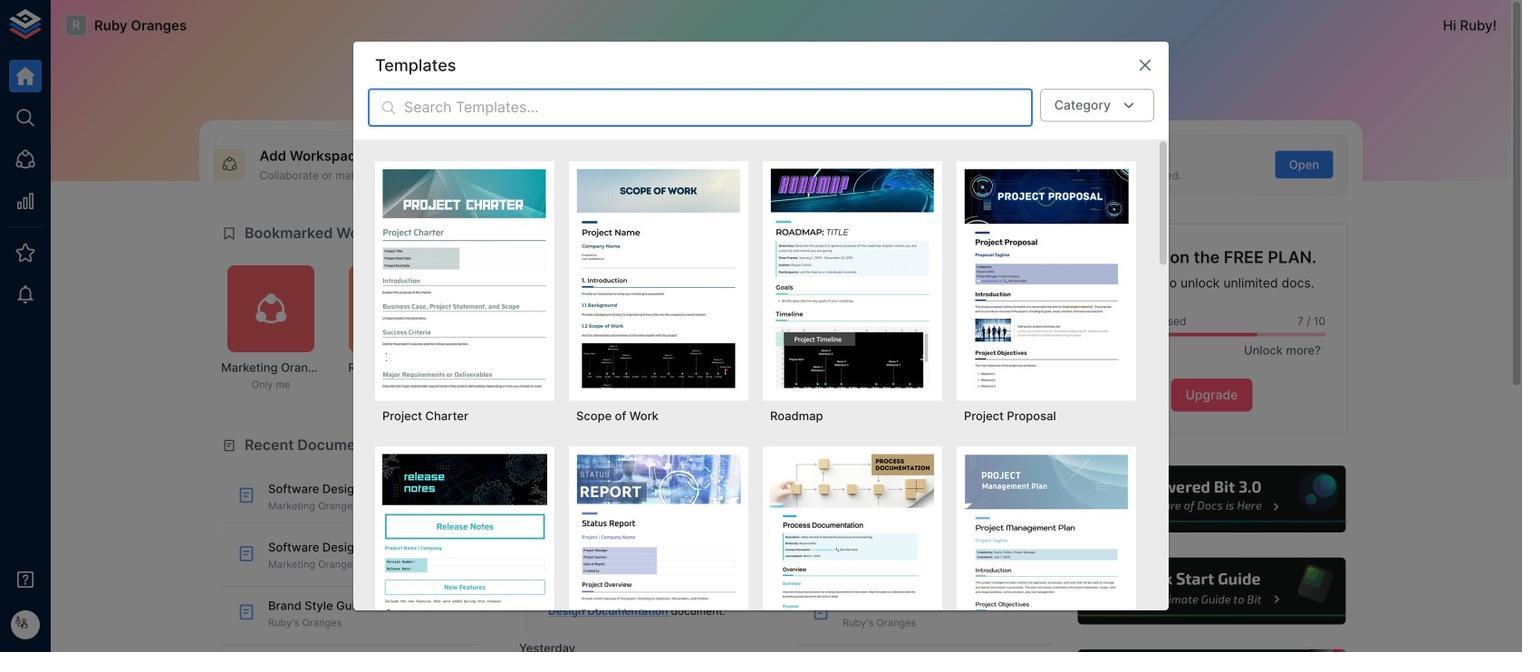 Task type: vqa. For each thing, say whether or not it's contained in the screenshot.
Search documents, folders and workspaces... text field
no



Task type: describe. For each thing, give the bounding box(es) containing it.
project management plan image
[[964, 454, 1129, 652]]

Search Templates... text field
[[404, 89, 1033, 127]]

scope of work image
[[576, 169, 741, 388]]

3 help image from the top
[[1075, 647, 1348, 652]]

status report image
[[576, 454, 741, 652]]

project charter image
[[382, 169, 547, 388]]



Task type: locate. For each thing, give the bounding box(es) containing it.
1 help image from the top
[[1075, 464, 1348, 536]]

roadmap image
[[770, 169, 935, 388]]

process documentation image
[[770, 454, 935, 652]]

help image
[[1075, 464, 1348, 536], [1075, 555, 1348, 627], [1075, 647, 1348, 652]]

dialog
[[353, 42, 1169, 652]]

0 vertical spatial help image
[[1075, 464, 1348, 536]]

1 vertical spatial help image
[[1075, 555, 1348, 627]]

release notes image
[[382, 454, 547, 652]]

2 help image from the top
[[1075, 555, 1348, 627]]

project proposal image
[[964, 169, 1129, 388]]

2 vertical spatial help image
[[1075, 647, 1348, 652]]



